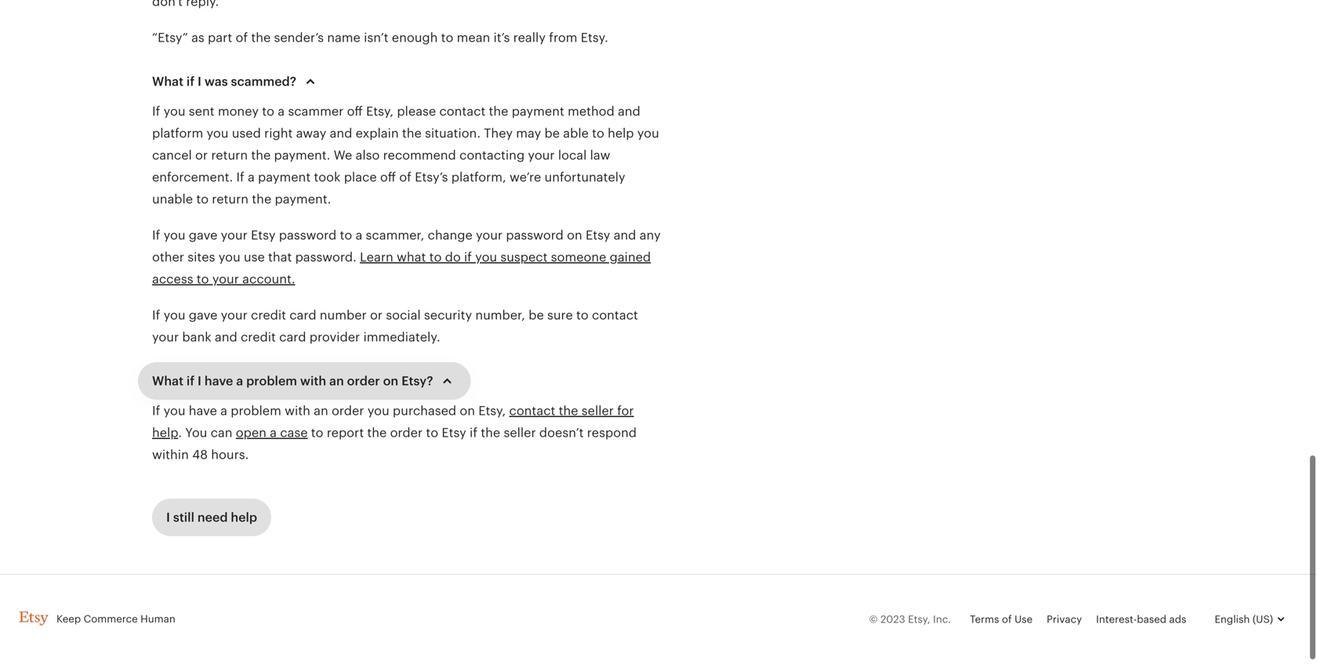 Task type: vqa. For each thing, say whether or not it's contained in the screenshot.
the Etsy Support is here to help you use Etsy's features and tools. While we wish we could personally help every Etsy shop, optimizing your listings and shop is up to you.
no



Task type: describe. For each thing, give the bounding box(es) containing it.
© 2023 etsy, inc.
[[869, 613, 951, 625]]

learn what to do if you suspect someone gained access to your account. link
[[152, 250, 651, 286]]

learn what to do if you suspect someone gained access to your account.
[[152, 250, 651, 286]]

open
[[236, 426, 266, 440]]

gave for and
[[189, 308, 217, 322]]

order inside dropdown button
[[347, 374, 380, 388]]

0 vertical spatial card
[[289, 308, 316, 322]]

contact inside if you gave your credit card number or social security number, be sure to contact your bank and credit card provider immediately.
[[592, 308, 638, 322]]

if you sent money to a scammer off etsy, please contact the payment method and platform you used right away and explain the situation. they may be able to help you cancel or return the payment. we also recommend contacting your local law enforcement. if a payment took place off of etsy's platform, we're unfortunately unable to return the payment.
[[152, 104, 659, 206]]

your inside if you sent money to a scammer off etsy, please contact the payment method and platform you used right away and explain the situation. they may be able to help you cancel or return the payment. we also recommend contacting your local law enforcement. if a payment took place off of etsy's platform, we're unfortunately unable to return the payment.
[[528, 148, 555, 162]]

1 vertical spatial return
[[212, 192, 249, 206]]

you up platform
[[164, 104, 185, 118]]

2023
[[880, 613, 905, 625]]

case
[[280, 426, 308, 440]]

cancel
[[152, 148, 192, 162]]

. you can open a case
[[178, 426, 308, 440]]

if you gave your credit card number or social security number, be sure to contact your bank and credit card provider immediately.
[[152, 308, 638, 344]]

i still need help
[[166, 510, 257, 524]]

also
[[356, 148, 380, 162]]

mean
[[457, 31, 490, 45]]

0 horizontal spatial an
[[314, 404, 328, 418]]

platform
[[152, 126, 203, 140]]

part
[[208, 31, 232, 45]]

your left bank
[[152, 330, 179, 344]]

may
[[516, 126, 541, 140]]

to down purchased
[[426, 426, 438, 440]]

0 horizontal spatial of
[[236, 31, 248, 45]]

if for bank
[[152, 308, 160, 322]]

1 vertical spatial with
[[285, 404, 310, 418]]

within
[[152, 448, 189, 462]]

if you gave your etsy password to a scammer, change your password on etsy and any other sites you use that password.
[[152, 228, 661, 264]]

was
[[205, 74, 228, 89]]

any
[[640, 228, 661, 242]]

respond
[[587, 426, 637, 440]]

learn
[[360, 250, 393, 264]]

sender's
[[274, 31, 324, 45]]

it's
[[494, 31, 510, 45]]

i for was
[[198, 74, 202, 89]]

you down sent
[[207, 126, 229, 140]]

we're
[[510, 170, 541, 184]]

the down please
[[402, 126, 422, 140]]

on inside the if you gave your etsy password to a scammer, change your password on etsy and any other sites you use that password.
[[567, 228, 582, 242]]

can
[[211, 426, 232, 440]]

i still need help link
[[152, 499, 271, 536]]

if up within
[[152, 404, 160, 418]]

ads
[[1169, 613, 1186, 625]]

sent
[[189, 104, 214, 118]]

terms of use link
[[970, 613, 1033, 625]]

(us)
[[1253, 613, 1273, 625]]

etsy image
[[19, 611, 49, 626]]

"etsy"
[[152, 31, 188, 45]]

what
[[397, 250, 426, 264]]

hours.
[[211, 448, 249, 462]]

what for what if i have a problem with an order on etsy?
[[152, 374, 183, 388]]

etsy.
[[581, 31, 608, 45]]

1 vertical spatial have
[[189, 404, 217, 418]]

open a case link
[[236, 426, 308, 440]]

purchased
[[393, 404, 456, 418]]

bank
[[182, 330, 211, 344]]

you inside learn what to do if you suspect someone gained access to your account.
[[475, 250, 497, 264]]

used
[[232, 126, 261, 140]]

really
[[513, 31, 546, 45]]

isn't
[[364, 31, 389, 45]]

if for you
[[152, 104, 160, 118]]

we
[[334, 148, 352, 162]]

they
[[484, 126, 513, 140]]

on inside dropdown button
[[383, 374, 398, 388]]

contact inside if you sent money to a scammer off etsy, please contact the payment method and platform you used right away and explain the situation. they may be able to help you cancel or return the payment. we also recommend contacting your local law enforcement. if a payment took place off of etsy's platform, we're unfortunately unable to return the payment.
[[439, 104, 486, 118]]

the up they
[[489, 104, 508, 118]]

.
[[178, 426, 182, 440]]

your right change
[[476, 228, 503, 242]]

the right report
[[367, 426, 387, 440]]

place
[[344, 170, 377, 184]]

2 vertical spatial i
[[166, 510, 170, 524]]

1 vertical spatial credit
[[241, 330, 276, 344]]

1 horizontal spatial payment
[[512, 104, 564, 118]]

seller inside to report the order to etsy if the seller doesn't respond within 48 hours.
[[504, 426, 536, 440]]

you up the other
[[164, 228, 185, 242]]

2 horizontal spatial etsy
[[586, 228, 610, 242]]

local
[[558, 148, 587, 162]]

what if i have a problem with an order on etsy? button
[[138, 362, 471, 400]]

privacy
[[1047, 613, 1082, 625]]

the left the 'doesn't'
[[481, 426, 500, 440]]

"etsy" as part of the sender's name isn't enough to mean it's really from etsy.
[[152, 31, 608, 45]]

to inside if you gave your credit card number or social security number, be sure to contact your bank and credit card provider immediately.
[[576, 308, 589, 322]]

keep
[[56, 613, 81, 625]]

contact the seller for help
[[152, 404, 634, 440]]

number,
[[475, 308, 525, 322]]

able
[[563, 126, 589, 140]]

or inside if you sent money to a scammer off etsy, please contact the payment method and platform you used right away and explain the situation. they may be able to help you cancel or return the payment. we also recommend contacting your local law enforcement. if a payment took place off of etsy's platform, we're unfortunately unable to return the payment.
[[195, 148, 208, 162]]

48
[[192, 448, 208, 462]]

a down used
[[248, 170, 255, 184]]

interest-
[[1096, 613, 1137, 625]]

you up '.'
[[164, 404, 185, 418]]

interest-based ads
[[1096, 613, 1186, 625]]

english
[[1215, 613, 1250, 625]]

name
[[327, 31, 360, 45]]

scammer
[[288, 104, 344, 118]]

you up to report the order to etsy if the seller doesn't respond within 48 hours.
[[367, 404, 389, 418]]

law
[[590, 148, 610, 162]]

that
[[268, 250, 292, 264]]

a left case
[[270, 426, 277, 440]]

human
[[140, 613, 175, 625]]

to left the do
[[429, 250, 442, 264]]

password.
[[295, 250, 357, 264]]

1 vertical spatial order
[[332, 404, 364, 418]]

and right method
[[618, 104, 640, 118]]

enforcement.
[[152, 170, 233, 184]]

to up right
[[262, 104, 274, 118]]

terms
[[970, 613, 999, 625]]

to inside the if you gave your etsy password to a scammer, change your password on etsy and any other sites you use that password.
[[340, 228, 352, 242]]

you
[[185, 426, 207, 440]]

inc.
[[933, 613, 951, 625]]

enough
[[392, 31, 438, 45]]

commerce
[[84, 613, 138, 625]]

1 vertical spatial card
[[279, 330, 306, 344]]

report
[[327, 426, 364, 440]]

©
[[869, 613, 878, 625]]

etsy inside to report the order to etsy if the seller doesn't respond within 48 hours.
[[442, 426, 466, 440]]

away
[[296, 126, 326, 140]]

i for have
[[198, 374, 202, 388]]

other
[[152, 250, 184, 264]]

of inside if you sent money to a scammer off etsy, please contact the payment method and platform you used right away and explain the situation. they may be able to help you cancel or return the payment. we also recommend contacting your local law enforcement. if a payment took place off of etsy's platform, we're unfortunately unable to return the payment.
[[399, 170, 412, 184]]

terms of use
[[970, 613, 1033, 625]]

unable
[[152, 192, 193, 206]]

contact inside contact the seller for help
[[509, 404, 555, 418]]



Task type: locate. For each thing, give the bounding box(es) containing it.
if you have a problem with an order you purchased on etsy,
[[152, 404, 509, 418]]

scammer,
[[366, 228, 424, 242]]

help right need
[[231, 510, 257, 524]]

method
[[568, 104, 615, 118]]

problem
[[246, 374, 297, 388], [231, 404, 281, 418]]

2 horizontal spatial etsy,
[[908, 613, 930, 625]]

credit
[[251, 308, 286, 322], [241, 330, 276, 344]]

if down the access
[[152, 308, 160, 322]]

if down used
[[236, 170, 244, 184]]

change
[[428, 228, 473, 242]]

help up law
[[608, 126, 634, 140]]

be left sure
[[529, 308, 544, 322]]

of
[[236, 31, 248, 45], [399, 170, 412, 184], [1002, 613, 1012, 625]]

payment left took
[[258, 170, 311, 184]]

what
[[152, 74, 183, 89], [152, 374, 183, 388]]

to down sites
[[197, 272, 209, 286]]

with up case
[[285, 404, 310, 418]]

1 vertical spatial etsy,
[[478, 404, 506, 418]]

you up bank
[[164, 308, 185, 322]]

and right bank
[[215, 330, 237, 344]]

1 vertical spatial gave
[[189, 308, 217, 322]]

payment. down took
[[275, 192, 331, 206]]

and up we
[[330, 126, 352, 140]]

1 vertical spatial help
[[152, 426, 178, 440]]

the inside contact the seller for help
[[559, 404, 578, 418]]

etsy,
[[366, 104, 394, 118], [478, 404, 506, 418], [908, 613, 930, 625]]

2 what from the top
[[152, 374, 183, 388]]

right
[[264, 126, 293, 140]]

0 horizontal spatial be
[[529, 308, 544, 322]]

you inside if you gave your credit card number or social security number, be sure to contact your bank and credit card provider immediately.
[[164, 308, 185, 322]]

please
[[397, 104, 436, 118]]

a up right
[[278, 104, 285, 118]]

1 vertical spatial problem
[[231, 404, 281, 418]]

the up use
[[252, 192, 271, 206]]

1 horizontal spatial contact
[[509, 404, 555, 418]]

to up password.
[[340, 228, 352, 242]]

privacy link
[[1047, 613, 1082, 625]]

etsy, left inc. at the right bottom of the page
[[908, 613, 930, 625]]

contact up the 'doesn't'
[[509, 404, 555, 418]]

explain
[[356, 126, 399, 140]]

0 horizontal spatial or
[[195, 148, 208, 162]]

1 gave from the top
[[189, 228, 217, 242]]

to right sure
[[576, 308, 589, 322]]

payment up may
[[512, 104, 564, 118]]

access
[[152, 272, 193, 286]]

security
[[424, 308, 472, 322]]

2 vertical spatial on
[[460, 404, 475, 418]]

0 vertical spatial on
[[567, 228, 582, 242]]

2 vertical spatial order
[[390, 426, 423, 440]]

a inside dropdown button
[[236, 374, 243, 388]]

if inside to report the order to etsy if the seller doesn't respond within 48 hours.
[[470, 426, 477, 440]]

social
[[386, 308, 421, 322]]

0 horizontal spatial seller
[[504, 426, 536, 440]]

and inside the if you gave your etsy password to a scammer, change your password on etsy and any other sites you use that password.
[[614, 228, 636, 242]]

etsy, inside if you sent money to a scammer off etsy, please contact the payment method and platform you used right away and explain the situation. they may be able to help you cancel or return the payment. we also recommend contacting your local law enforcement. if a payment took place off of etsy's platform, we're unfortunately unable to return the payment.
[[366, 104, 394, 118]]

0 vertical spatial etsy,
[[366, 104, 394, 118]]

return down used
[[211, 148, 248, 162]]

you right able
[[637, 126, 659, 140]]

a
[[278, 104, 285, 118], [248, 170, 255, 184], [356, 228, 362, 242], [236, 374, 243, 388], [220, 404, 227, 418], [270, 426, 277, 440]]

2 vertical spatial etsy,
[[908, 613, 930, 625]]

1 vertical spatial or
[[370, 308, 383, 322]]

with inside dropdown button
[[300, 374, 326, 388]]

gave inside the if you gave your etsy password to a scammer, change your password on etsy and any other sites you use that password.
[[189, 228, 217, 242]]

account.
[[242, 272, 295, 286]]

1 horizontal spatial be
[[544, 126, 560, 140]]

0 vertical spatial payment.
[[274, 148, 330, 162]]

gave inside if you gave your credit card number or social security number, be sure to contact your bank and credit card provider immediately.
[[189, 308, 217, 322]]

of left etsy's in the left of the page
[[399, 170, 412, 184]]

to down enforcement.
[[196, 192, 209, 206]]

1 horizontal spatial an
[[329, 374, 344, 388]]

etsy up use
[[251, 228, 276, 242]]

etsy, right purchased
[[478, 404, 506, 418]]

scammed?
[[231, 74, 296, 89]]

an inside dropdown button
[[329, 374, 344, 388]]

help up within
[[152, 426, 178, 440]]

keep commerce human
[[56, 613, 175, 625]]

a up . you can open a case
[[236, 374, 243, 388]]

0 horizontal spatial password
[[279, 228, 337, 242]]

return down enforcement.
[[212, 192, 249, 206]]

as
[[191, 31, 204, 45]]

0 vertical spatial an
[[329, 374, 344, 388]]

0 vertical spatial i
[[198, 74, 202, 89]]

0 vertical spatial have
[[205, 374, 233, 388]]

if inside if you gave your credit card number or social security number, be sure to contact your bank and credit card provider immediately.
[[152, 308, 160, 322]]

if inside learn what to do if you suspect someone gained access to your account.
[[464, 250, 472, 264]]

help
[[608, 126, 634, 140], [152, 426, 178, 440], [231, 510, 257, 524]]

order up report
[[332, 404, 364, 418]]

number
[[320, 308, 367, 322]]

to left mean
[[441, 31, 453, 45]]

1 vertical spatial of
[[399, 170, 412, 184]]

or left 'social'
[[370, 308, 383, 322]]

have down bank
[[205, 374, 233, 388]]

2 gave from the top
[[189, 308, 217, 322]]

0 horizontal spatial etsy
[[251, 228, 276, 242]]

have up you
[[189, 404, 217, 418]]

1 horizontal spatial on
[[460, 404, 475, 418]]

etsy down purchased
[[442, 426, 466, 440]]

0 horizontal spatial on
[[383, 374, 398, 388]]

or up enforcement.
[[195, 148, 208, 162]]

card left provider
[[279, 330, 306, 344]]

be inside if you gave your credit card number or social security number, be sure to contact your bank and credit card provider immediately.
[[529, 308, 544, 322]]

2 vertical spatial of
[[1002, 613, 1012, 625]]

etsy's
[[415, 170, 448, 184]]

if
[[152, 104, 160, 118], [236, 170, 244, 184], [152, 228, 160, 242], [152, 308, 160, 322], [152, 404, 160, 418]]

password up password.
[[279, 228, 337, 242]]

0 horizontal spatial off
[[347, 104, 363, 118]]

your
[[528, 148, 555, 162], [221, 228, 248, 242], [476, 228, 503, 242], [212, 272, 239, 286], [221, 308, 248, 322], [152, 330, 179, 344]]

gave up sites
[[189, 228, 217, 242]]

of left use
[[1002, 613, 1012, 625]]

0 vertical spatial problem
[[246, 374, 297, 388]]

0 vertical spatial of
[[236, 31, 248, 45]]

the up the 'doesn't'
[[559, 404, 578, 418]]

1 vertical spatial contact
[[592, 308, 638, 322]]

seller inside contact the seller for help
[[582, 404, 614, 418]]

1 horizontal spatial of
[[399, 170, 412, 184]]

for
[[617, 404, 634, 418]]

an up if you have a problem with an order you purchased on etsy,
[[329, 374, 344, 388]]

what down '"etsy"'
[[152, 74, 183, 89]]

if up the other
[[152, 228, 160, 242]]

off right place
[[380, 170, 396, 184]]

be
[[544, 126, 560, 140], [529, 308, 544, 322]]

to right case
[[311, 426, 323, 440]]

0 vertical spatial seller
[[582, 404, 614, 418]]

2 horizontal spatial of
[[1002, 613, 1012, 625]]

you right the do
[[475, 250, 497, 264]]

1 vertical spatial payment
[[258, 170, 311, 184]]

contact up "situation."
[[439, 104, 486, 118]]

1 horizontal spatial etsy
[[442, 426, 466, 440]]

2 horizontal spatial on
[[567, 228, 582, 242]]

i
[[198, 74, 202, 89], [198, 374, 202, 388], [166, 510, 170, 524]]

on right purchased
[[460, 404, 475, 418]]

on up someone
[[567, 228, 582, 242]]

return
[[211, 148, 248, 162], [212, 192, 249, 206]]

1 horizontal spatial seller
[[582, 404, 614, 418]]

0 vertical spatial order
[[347, 374, 380, 388]]

0 vertical spatial gave
[[189, 228, 217, 242]]

the
[[251, 31, 271, 45], [489, 104, 508, 118], [402, 126, 422, 140], [251, 148, 271, 162], [252, 192, 271, 206], [559, 404, 578, 418], [367, 426, 387, 440], [481, 426, 500, 440]]

or inside if you gave your credit card number or social security number, be sure to contact your bank and credit card provider immediately.
[[370, 308, 383, 322]]

if for other
[[152, 228, 160, 242]]

order up if you have a problem with an order you purchased on etsy,
[[347, 374, 380, 388]]

2 vertical spatial contact
[[509, 404, 555, 418]]

off up the explain
[[347, 104, 363, 118]]

© 2023 etsy, inc. link
[[869, 613, 951, 625]]

seller left the 'doesn't'
[[504, 426, 536, 440]]

what if i have a problem with an order on etsy?
[[152, 374, 433, 388]]

a inside the if you gave your etsy password to a scammer, change your password on etsy and any other sites you use that password.
[[356, 228, 362, 242]]

0 vertical spatial be
[[544, 126, 560, 140]]

order inside to report the order to etsy if the seller doesn't respond within 48 hours.
[[390, 426, 423, 440]]

or
[[195, 148, 208, 162], [370, 308, 383, 322]]

1 vertical spatial on
[[383, 374, 398, 388]]

english (us) button
[[1201, 601, 1298, 638]]

your down sites
[[212, 272, 239, 286]]

the down used
[[251, 148, 271, 162]]

i left was
[[198, 74, 202, 89]]

card up provider
[[289, 308, 316, 322]]

platform,
[[451, 170, 506, 184]]

what if i was scammed?
[[152, 74, 296, 89]]

1 vertical spatial be
[[529, 308, 544, 322]]

use
[[1015, 613, 1033, 625]]

sites
[[188, 250, 215, 264]]

and inside if you gave your credit card number or social security number, be sure to contact your bank and credit card provider immediately.
[[215, 330, 237, 344]]

i left still
[[166, 510, 170, 524]]

password up suspect
[[506, 228, 564, 242]]

1 what from the top
[[152, 74, 183, 89]]

0 vertical spatial payment
[[512, 104, 564, 118]]

on left etsy?
[[383, 374, 398, 388]]

gave
[[189, 228, 217, 242], [189, 308, 217, 322]]

have inside dropdown button
[[205, 374, 233, 388]]

with up if you have a problem with an order you purchased on etsy,
[[300, 374, 326, 388]]

2 horizontal spatial help
[[608, 126, 634, 140]]

gave up bank
[[189, 308, 217, 322]]

1 vertical spatial payment.
[[275, 192, 331, 206]]

doesn't
[[539, 426, 584, 440]]

a up learn
[[356, 228, 362, 242]]

problem up open at the left
[[231, 404, 281, 418]]

an up report
[[314, 404, 328, 418]]

an
[[329, 374, 344, 388], [314, 404, 328, 418]]

payment.
[[274, 148, 330, 162], [275, 192, 331, 206]]

0 vertical spatial return
[[211, 148, 248, 162]]

contacting
[[459, 148, 525, 162]]

to up law
[[592, 126, 604, 140]]

0 vertical spatial or
[[195, 148, 208, 162]]

1 horizontal spatial help
[[231, 510, 257, 524]]

you left use
[[218, 250, 240, 264]]

2 horizontal spatial contact
[[592, 308, 638, 322]]

what down bank
[[152, 374, 183, 388]]

2 vertical spatial help
[[231, 510, 257, 524]]

0 vertical spatial credit
[[251, 308, 286, 322]]

credit up what if i have a problem with an order on etsy?
[[241, 330, 276, 344]]

1 horizontal spatial off
[[380, 170, 396, 184]]

your up use
[[221, 228, 248, 242]]

contact
[[439, 104, 486, 118], [592, 308, 638, 322], [509, 404, 555, 418]]

0 vertical spatial help
[[608, 126, 634, 140]]

still
[[173, 510, 194, 524]]

situation.
[[425, 126, 481, 140]]

provider
[[309, 330, 360, 344]]

of right part
[[236, 31, 248, 45]]

payment. down away
[[274, 148, 330, 162]]

contact right sure
[[592, 308, 638, 322]]

0 vertical spatial contact
[[439, 104, 486, 118]]

1 horizontal spatial etsy,
[[478, 404, 506, 418]]

0 horizontal spatial payment
[[258, 170, 311, 184]]

1 vertical spatial off
[[380, 170, 396, 184]]

i down bank
[[198, 374, 202, 388]]

order down purchased
[[390, 426, 423, 440]]

off
[[347, 104, 363, 118], [380, 170, 396, 184]]

password
[[279, 228, 337, 242], [506, 228, 564, 242]]

if up platform
[[152, 104, 160, 118]]

credit down account.
[[251, 308, 286, 322]]

contact the seller for help link
[[152, 404, 634, 440]]

etsy, up the explain
[[366, 104, 394, 118]]

0 horizontal spatial contact
[[439, 104, 486, 118]]

1 horizontal spatial or
[[370, 308, 383, 322]]

if inside the if you gave your etsy password to a scammer, change your password on etsy and any other sites you use that password.
[[152, 228, 160, 242]]

money
[[218, 104, 259, 118]]

1 vertical spatial what
[[152, 374, 183, 388]]

and up gained
[[614, 228, 636, 242]]

1 vertical spatial i
[[198, 374, 202, 388]]

your inside learn what to do if you suspect someone gained access to your account.
[[212, 272, 239, 286]]

1 vertical spatial an
[[314, 404, 328, 418]]

interest-based ads link
[[1096, 613, 1186, 625]]

immediately.
[[363, 330, 440, 344]]

1 horizontal spatial password
[[506, 228, 564, 242]]

to report the order to etsy if the seller doesn't respond within 48 hours.
[[152, 426, 637, 462]]

be right may
[[544, 126, 560, 140]]

gave for sites
[[189, 228, 217, 242]]

0 horizontal spatial etsy,
[[366, 104, 394, 118]]

based
[[1137, 613, 1167, 625]]

the left sender's
[[251, 31, 271, 45]]

0 vertical spatial what
[[152, 74, 183, 89]]

0 horizontal spatial help
[[152, 426, 178, 440]]

what for what if i was scammed?
[[152, 74, 183, 89]]

1 vertical spatial seller
[[504, 426, 536, 440]]

took
[[314, 170, 341, 184]]

0 vertical spatial off
[[347, 104, 363, 118]]

help inside if you sent money to a scammer off etsy, please contact the payment method and platform you used right away and explain the situation. they may be able to help you cancel or return the payment. we also recommend contacting your local law enforcement. if a payment took place off of etsy's platform, we're unfortunately unable to return the payment.
[[608, 126, 634, 140]]

2 password from the left
[[506, 228, 564, 242]]

etsy up someone
[[586, 228, 610, 242]]

problem inside dropdown button
[[246, 374, 297, 388]]

0 vertical spatial with
[[300, 374, 326, 388]]

be inside if you sent money to a scammer off etsy, please contact the payment method and platform you used right away and explain the situation. they may be able to help you cancel or return the payment. we also recommend contacting your local law enforcement. if a payment took place off of etsy's platform, we're unfortunately unable to return the payment.
[[544, 126, 560, 140]]

what if i was scammed? button
[[138, 63, 334, 100]]

your down account.
[[221, 308, 248, 322]]

your down may
[[528, 148, 555, 162]]

seller up respond on the left of the page
[[582, 404, 614, 418]]

a up can
[[220, 404, 227, 418]]

use
[[244, 250, 265, 264]]

1 password from the left
[[279, 228, 337, 242]]

gained
[[610, 250, 651, 264]]

help inside contact the seller for help
[[152, 426, 178, 440]]



